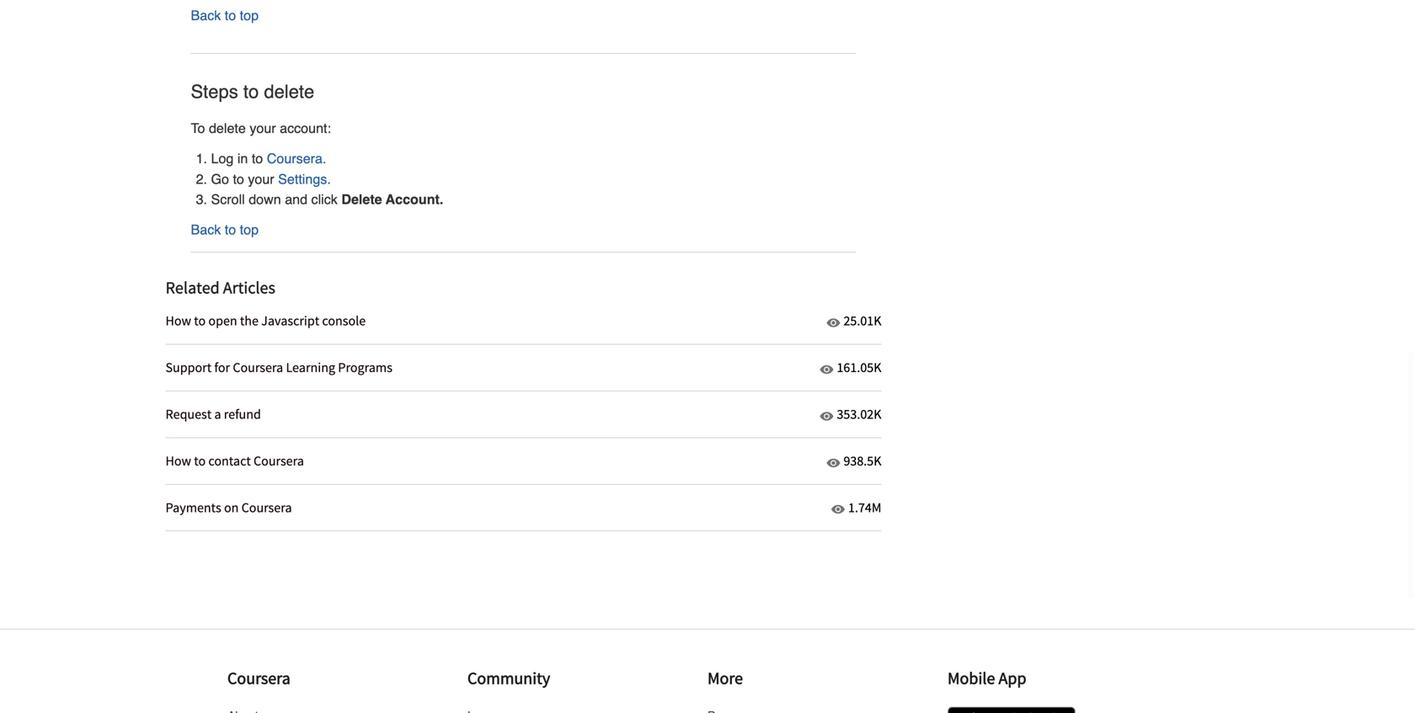 Task type: locate. For each thing, give the bounding box(es) containing it.
0 vertical spatial how
[[166, 313, 191, 330]]

0 horizontal spatial delete
[[209, 120, 246, 136]]

1 vertical spatial text default image
[[827, 457, 841, 470]]

1 back to top from the top
[[191, 8, 259, 23]]

1 vertical spatial top
[[240, 222, 259, 238]]

back to top
[[191, 8, 259, 23], [191, 222, 259, 238]]

delete right to
[[209, 120, 246, 136]]

text default image
[[827, 317, 841, 330], [820, 363, 834, 377], [832, 503, 845, 517]]

1 back to top link from the top
[[191, 8, 259, 23]]

top
[[240, 8, 259, 23], [240, 222, 259, 238]]

delete
[[342, 192, 382, 207]]

your inside "log in to coursera. go to your settings. scroll down and click delete account ."
[[248, 171, 274, 187]]

top down down
[[240, 222, 259, 238]]

0 vertical spatial back to top
[[191, 8, 259, 23]]

text default image for 25.01k
[[827, 317, 841, 330]]

1 vertical spatial delete
[[209, 120, 246, 136]]

1 top from the top
[[240, 8, 259, 23]]

1 vertical spatial back to top
[[191, 222, 259, 238]]

request
[[166, 406, 212, 423]]

top for second 'back to top' link from the top of the page
[[240, 222, 259, 238]]

how down related at top left
[[166, 313, 191, 330]]

related articles
[[166, 277, 275, 299]]

top up steps to delete
[[240, 8, 259, 23]]

2 back to top from the top
[[191, 222, 259, 238]]

2 vertical spatial text default image
[[832, 503, 845, 517]]

your
[[250, 120, 276, 136], [248, 171, 274, 187]]

how to contact coursera
[[166, 453, 304, 470]]

0 vertical spatial text default image
[[827, 317, 841, 330]]

text default image for 938.5k
[[827, 457, 841, 470]]

back to top link
[[191, 8, 259, 23], [191, 222, 259, 238]]

1 vertical spatial how
[[166, 453, 191, 470]]

0 vertical spatial back to top link
[[191, 8, 259, 23]]

steps to delete
[[191, 81, 315, 102]]

text default image for 353.02k
[[820, 410, 834, 423]]

log
[[211, 151, 234, 167]]

0 vertical spatial text default image
[[820, 410, 834, 423]]

request a refund link
[[166, 392, 817, 439]]

0 vertical spatial back
[[191, 8, 221, 23]]

1 vertical spatial back
[[191, 222, 221, 238]]

how
[[166, 313, 191, 330], [166, 453, 191, 470]]

click
[[311, 192, 338, 207]]

payments on coursera
[[166, 500, 292, 516]]

your down steps to delete
[[250, 120, 276, 136]]

your up down
[[248, 171, 274, 187]]

console
[[322, 313, 366, 330]]

javascript
[[261, 313, 320, 330]]

coursera.
[[267, 151, 327, 167]]

text default image for 1.74m
[[832, 503, 845, 517]]

161.05k
[[837, 360, 882, 376]]

how to open the javascript console
[[166, 313, 366, 330]]

0 vertical spatial your
[[250, 120, 276, 136]]

delete up account:
[[264, 81, 315, 102]]

text default image left 353.02k
[[820, 410, 834, 423]]

top for second 'back to top' link from the bottom
[[240, 8, 259, 23]]

1 vertical spatial your
[[248, 171, 274, 187]]

text default image left the 1.74m
[[832, 503, 845, 517]]

.
[[440, 192, 444, 207]]

to
[[225, 8, 236, 23], [243, 81, 259, 102], [252, 151, 263, 167], [233, 171, 244, 187], [225, 222, 236, 238], [194, 313, 206, 330], [194, 453, 206, 470]]

text default image left 25.01k
[[827, 317, 841, 330]]

coursera
[[233, 360, 283, 376], [254, 453, 304, 470], [242, 500, 292, 516], [228, 668, 291, 689]]

text default image
[[820, 410, 834, 423], [827, 457, 841, 470]]

back up steps
[[191, 8, 221, 23]]

a
[[214, 406, 221, 423]]

back to top up steps
[[191, 8, 259, 23]]

2 back from the top
[[191, 222, 221, 238]]

back
[[191, 8, 221, 23], [191, 222, 221, 238]]

how down request
[[166, 453, 191, 470]]

articles
[[223, 277, 275, 299]]

support
[[166, 360, 212, 376]]

how for how to contact coursera
[[166, 453, 191, 470]]

to up steps
[[225, 8, 236, 23]]

1 horizontal spatial delete
[[264, 81, 315, 102]]

account:
[[280, 120, 331, 136]]

back to top down scroll
[[191, 222, 259, 238]]

how to contact coursera link
[[166, 439, 824, 485]]

delete
[[264, 81, 315, 102], [209, 120, 246, 136]]

353.02k
[[837, 406, 882, 423]]

text default image left 161.05k
[[820, 363, 834, 377]]

support for coursera learning programs
[[166, 360, 393, 376]]

back to top link down scroll
[[191, 222, 259, 238]]

0 vertical spatial top
[[240, 8, 259, 23]]

2 how from the top
[[166, 453, 191, 470]]

back down scroll
[[191, 222, 221, 238]]

1 how from the top
[[166, 313, 191, 330]]

back to top link up steps
[[191, 8, 259, 23]]

1 vertical spatial back to top link
[[191, 222, 259, 238]]

1 back from the top
[[191, 8, 221, 23]]

more
[[708, 668, 743, 689]]

back to top for second 'back to top' link from the bottom
[[191, 8, 259, 23]]

2 top from the top
[[240, 222, 259, 238]]

1 vertical spatial text default image
[[820, 363, 834, 377]]

text default image left 938.5k
[[827, 457, 841, 470]]

scroll
[[211, 192, 245, 207]]

account
[[386, 192, 440, 207]]



Task type: describe. For each thing, give the bounding box(es) containing it.
in
[[238, 151, 248, 167]]

to left contact at the bottom left
[[194, 453, 206, 470]]

go
[[211, 171, 229, 187]]

on
[[224, 500, 239, 516]]

how to open the javascript console link
[[166, 299, 824, 345]]

text default image for 161.05k
[[820, 363, 834, 377]]

settings.
[[278, 171, 331, 187]]

how for how to open the javascript console
[[166, 313, 191, 330]]

payments
[[166, 500, 221, 516]]

open
[[209, 313, 237, 330]]

to
[[191, 120, 205, 136]]

938.5k
[[844, 453, 882, 470]]

programs
[[338, 360, 393, 376]]

for
[[214, 360, 230, 376]]

to right in
[[252, 151, 263, 167]]

25.01k
[[844, 313, 882, 330]]

back for second 'back to top' link from the top of the page
[[191, 222, 221, 238]]

1.74m
[[849, 500, 882, 516]]

back for second 'back to top' link from the bottom
[[191, 8, 221, 23]]

payments on coursera link
[[166, 485, 828, 532]]

learning
[[286, 360, 335, 376]]

contact
[[209, 453, 251, 470]]

and
[[285, 192, 308, 207]]

back to top for second 'back to top' link from the top of the page
[[191, 222, 259, 238]]

mobile
[[948, 668, 996, 689]]

support for coursera learning programs link
[[166, 345, 817, 392]]

community
[[468, 668, 551, 689]]

to delete your account:
[[191, 120, 331, 136]]

settings. link
[[278, 171, 331, 187]]

steps
[[191, 81, 238, 102]]

request a refund
[[166, 406, 261, 423]]

the
[[240, 313, 259, 330]]

mobile app
[[948, 668, 1027, 689]]

2 back to top link from the top
[[191, 222, 259, 238]]

down
[[249, 192, 281, 207]]

coursera. link
[[267, 151, 327, 167]]

refund
[[224, 406, 261, 423]]

to left open
[[194, 313, 206, 330]]

related
[[166, 277, 220, 299]]

to right steps
[[243, 81, 259, 102]]

to down scroll
[[225, 222, 236, 238]]

log in to coursera. go to your settings. scroll down and click delete account .
[[211, 151, 444, 207]]

app
[[999, 668, 1027, 689]]

0 vertical spatial delete
[[264, 81, 315, 102]]

to right go
[[233, 171, 244, 187]]



Task type: vqa. For each thing, say whether or not it's contained in the screenshot.
1st as from the top of the page
no



